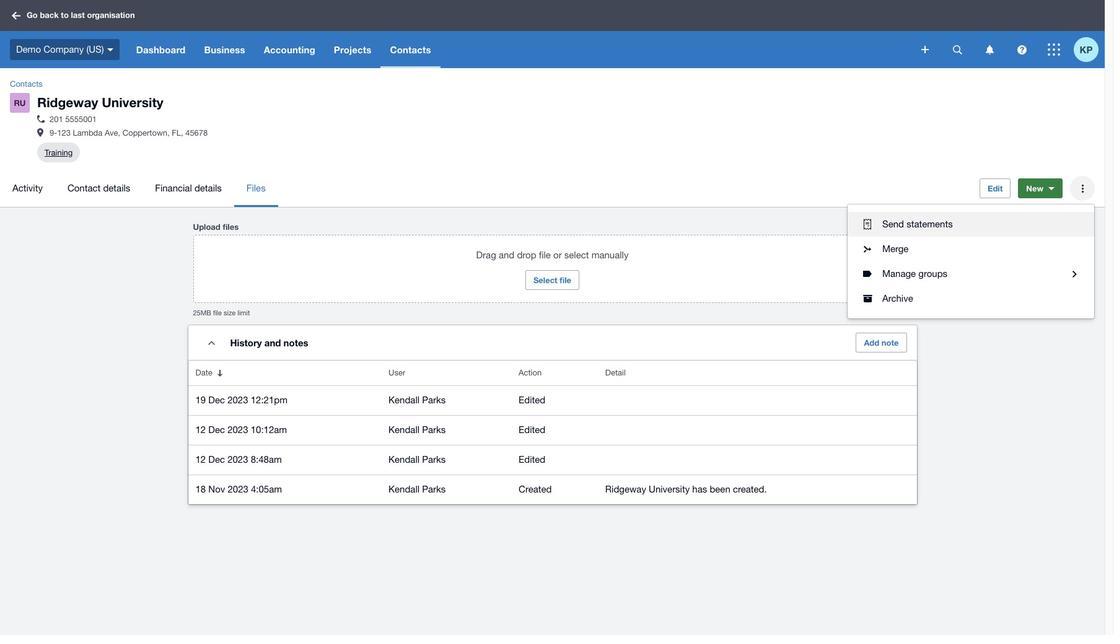 Task type: describe. For each thing, give the bounding box(es) containing it.
kendall parks for 10:12am
[[389, 425, 446, 435]]

details for financial details
[[195, 183, 222, 193]]

new
[[1027, 184, 1044, 193]]

select file
[[534, 275, 571, 285]]

dec for 19 dec 2023 12:21pm
[[208, 395, 225, 405]]

detail button
[[598, 361, 917, 386]]

edit button
[[980, 179, 1011, 198]]

kendall for 12 dec 2023 10:12am
[[389, 425, 420, 435]]

user
[[389, 368, 405, 378]]

contacts link
[[5, 78, 48, 90]]

demo
[[16, 44, 41, 54]]

dashboard
[[136, 44, 186, 55]]

history
[[230, 337, 262, 348]]

notes
[[284, 337, 308, 348]]

training button
[[45, 143, 73, 162]]

accounting
[[264, 44, 315, 55]]

upload
[[193, 222, 221, 232]]

12 for 12 dec 2023 8:48am
[[196, 454, 206, 465]]

0 vertical spatial file
[[539, 250, 551, 260]]

demo company (us) button
[[0, 31, 127, 68]]

dec for 12 dec 2023 10:12am
[[208, 425, 225, 435]]

file for 25mb file size limit
[[213, 309, 222, 317]]

size
[[224, 309, 236, 317]]

financial details
[[155, 183, 222, 193]]

2023 for 8:48am
[[228, 454, 248, 465]]

(us)
[[86, 44, 104, 54]]

date
[[196, 368, 212, 378]]

action
[[519, 368, 542, 378]]

organisation
[[87, 10, 135, 20]]

training
[[45, 148, 73, 157]]

12 dec 2023 8:48am
[[196, 454, 282, 465]]

accounting button
[[254, 31, 325, 68]]

12:21pm
[[251, 395, 288, 405]]

2023 for 4:05am
[[228, 484, 248, 495]]

upload files
[[193, 222, 239, 232]]

8:48am
[[251, 454, 282, 465]]

to
[[61, 10, 69, 20]]

toggle button
[[199, 330, 224, 355]]

archive
[[883, 293, 913, 304]]

edited for 8:48am
[[519, 454, 545, 465]]

activity
[[12, 183, 43, 193]]

ridgeway for ridgeway university
[[37, 95, 98, 110]]

group containing send statements
[[848, 205, 1095, 319]]

12 dec 2023 10:12am
[[196, 425, 287, 435]]

created.
[[733, 484, 767, 495]]

add
[[864, 338, 880, 348]]

history and notes
[[230, 337, 308, 348]]

projects
[[334, 44, 372, 55]]

add note button
[[856, 333, 907, 353]]

dec for 12 dec 2023 8:48am
[[208, 454, 225, 465]]

201
[[50, 115, 63, 124]]

ridgeway for ridgeway university has been created.
[[605, 484, 646, 495]]

12 for 12 dec 2023 10:12am
[[196, 425, 206, 435]]

or
[[553, 250, 562, 260]]

select
[[564, 250, 589, 260]]

send statements button
[[848, 212, 1095, 237]]

kendall parks for 8:48am
[[389, 454, 446, 465]]

5555001
[[65, 115, 97, 124]]

123
[[57, 128, 71, 138]]

actions menu image
[[1070, 176, 1095, 201]]

kp button
[[1074, 31, 1105, 68]]

ridgeway university has been created.
[[605, 484, 767, 495]]

go back to last organisation
[[27, 10, 135, 20]]

user button
[[381, 361, 511, 386]]

ridgeway university
[[37, 95, 163, 110]]

drag and drop file or select manually
[[476, 250, 629, 260]]

contact details
[[67, 183, 130, 193]]

financial
[[155, 183, 192, 193]]

25mb file size limit
[[193, 309, 250, 317]]

svg image inside demo company (us) popup button
[[107, 48, 113, 51]]

ru
[[14, 98, 26, 108]]

go back to last organisation link
[[7, 4, 142, 26]]

send
[[883, 219, 904, 229]]

company
[[44, 44, 84, 54]]

lambda
[[73, 128, 102, 138]]

contacts for contacts dropdown button
[[390, 44, 431, 55]]

parks for 18 nov 2023 4:05am
[[422, 484, 446, 495]]

9-123 lambda ave, coppertown, fl, 45678
[[50, 128, 208, 138]]

projects button
[[325, 31, 381, 68]]

parks for 12 dec 2023 8:48am
[[422, 454, 446, 465]]

19
[[196, 395, 206, 405]]

kendall for 18 nov 2023 4:05am
[[389, 484, 420, 495]]

drag
[[476, 250, 496, 260]]

fl,
[[172, 128, 183, 138]]

groups
[[919, 268, 948, 279]]

kendall parks for 12:21pm
[[389, 395, 446, 405]]

banner containing kp
[[0, 0, 1105, 68]]



Task type: locate. For each thing, give the bounding box(es) containing it.
kendall
[[389, 395, 420, 405], [389, 425, 420, 435], [389, 454, 420, 465], [389, 484, 420, 495]]

1 horizontal spatial and
[[499, 250, 515, 260]]

file for select file
[[560, 275, 571, 285]]

files
[[247, 183, 266, 193]]

details right contact
[[103, 183, 130, 193]]

2023
[[228, 395, 248, 405], [228, 425, 248, 435], [228, 454, 248, 465], [228, 484, 248, 495]]

1 vertical spatial edited
[[519, 425, 545, 435]]

0 horizontal spatial file
[[213, 309, 222, 317]]

2 2023 from the top
[[228, 425, 248, 435]]

3 dec from the top
[[208, 454, 225, 465]]

parks for 19 dec 2023 12:21pm
[[422, 395, 446, 405]]

1 vertical spatial svg image
[[107, 48, 113, 51]]

ave,
[[105, 128, 120, 138]]

coppertown,
[[123, 128, 170, 138]]

business
[[204, 44, 245, 55]]

statements
[[907, 219, 953, 229]]

1 horizontal spatial details
[[195, 183, 222, 193]]

limit
[[237, 309, 250, 317]]

and left drop
[[499, 250, 515, 260]]

manually
[[592, 250, 629, 260]]

list of history for this document element
[[188, 361, 917, 505]]

svg image left go
[[12, 11, 20, 20]]

university up 9-123 lambda ave, coppertown, fl, 45678
[[102, 95, 163, 110]]

edit
[[988, 184, 1003, 193]]

1 vertical spatial contacts
[[10, 79, 43, 89]]

dec up 12 dec 2023 8:48am
[[208, 425, 225, 435]]

demo company (us)
[[16, 44, 104, 54]]

0 vertical spatial contacts
[[390, 44, 431, 55]]

dec
[[208, 395, 225, 405], [208, 425, 225, 435], [208, 454, 225, 465]]

date button
[[188, 361, 381, 386]]

edited for 12:21pm
[[519, 395, 545, 405]]

billing address image
[[37, 128, 43, 137]]

files button
[[234, 170, 278, 207]]

4 parks from the top
[[422, 484, 446, 495]]

dashboard link
[[127, 31, 195, 68]]

svg image inside go back to last organisation link
[[12, 11, 20, 20]]

45678
[[185, 128, 208, 138]]

9-
[[50, 128, 57, 138]]

edited for 10:12am
[[519, 425, 545, 435]]

0 vertical spatial university
[[102, 95, 163, 110]]

manage groups button
[[848, 262, 1095, 286]]

contacts for contacts link
[[10, 79, 43, 89]]

been
[[710, 484, 731, 495]]

toggle image
[[208, 341, 215, 345]]

kendall parks for 4:05am
[[389, 484, 446, 495]]

18
[[196, 484, 206, 495]]

2 dec from the top
[[208, 425, 225, 435]]

contacts button
[[381, 31, 440, 68]]

3 parks from the top
[[422, 454, 446, 465]]

2023 left "8:48am"
[[228, 454, 248, 465]]

list box containing send statements
[[848, 205, 1095, 319]]

0 vertical spatial and
[[499, 250, 515, 260]]

new button
[[1018, 179, 1063, 198]]

1 horizontal spatial contacts
[[390, 44, 431, 55]]

action button
[[511, 361, 598, 386]]

university for ridgeway university has been created.
[[649, 484, 690, 495]]

1 parks from the top
[[422, 395, 446, 405]]

menu containing activity
[[0, 170, 970, 207]]

contacts right projects dropdown button
[[390, 44, 431, 55]]

2 kendall parks from the top
[[389, 425, 446, 435]]

4 kendall from the top
[[389, 484, 420, 495]]

3 edited from the top
[[519, 454, 545, 465]]

university left has
[[649, 484, 690, 495]]

1 dec from the top
[[208, 395, 225, 405]]

business button
[[195, 31, 254, 68]]

merge button
[[848, 237, 1095, 262]]

2 vertical spatial file
[[213, 309, 222, 317]]

1 2023 from the top
[[228, 395, 248, 405]]

files
[[223, 222, 239, 232]]

3 kendall from the top
[[389, 454, 420, 465]]

list box
[[848, 205, 1095, 319]]

activity button
[[0, 170, 55, 207]]

select
[[534, 275, 558, 285]]

group
[[848, 205, 1095, 319]]

1 horizontal spatial svg image
[[107, 48, 113, 51]]

file right the select
[[560, 275, 571, 285]]

4 2023 from the top
[[228, 484, 248, 495]]

and for drag
[[499, 250, 515, 260]]

edited
[[519, 395, 545, 405], [519, 425, 545, 435], [519, 454, 545, 465]]

1 details from the left
[[103, 183, 130, 193]]

2023 for 12:21pm
[[228, 395, 248, 405]]

19 dec 2023 12:21pm
[[196, 395, 288, 405]]

0 horizontal spatial details
[[103, 183, 130, 193]]

1 horizontal spatial file
[[539, 250, 551, 260]]

go
[[27, 10, 38, 20]]

parks for 12 dec 2023 10:12am
[[422, 425, 446, 435]]

4 kendall parks from the top
[[389, 484, 446, 495]]

0 vertical spatial edited
[[519, 395, 545, 405]]

1 vertical spatial file
[[560, 275, 571, 285]]

1 horizontal spatial university
[[649, 484, 690, 495]]

1 vertical spatial ridgeway
[[605, 484, 646, 495]]

file left size
[[213, 309, 222, 317]]

0 horizontal spatial and
[[264, 337, 281, 348]]

0 vertical spatial 12
[[196, 425, 206, 435]]

file inside "button"
[[560, 275, 571, 285]]

file
[[539, 250, 551, 260], [560, 275, 571, 285], [213, 309, 222, 317]]

4:05am
[[251, 484, 282, 495]]

has
[[692, 484, 707, 495]]

201 5555001
[[50, 115, 97, 124]]

kendall parks
[[389, 395, 446, 405], [389, 425, 446, 435], [389, 454, 446, 465], [389, 484, 446, 495]]

details for contact details
[[103, 183, 130, 193]]

2 vertical spatial dec
[[208, 454, 225, 465]]

contacts inside dropdown button
[[390, 44, 431, 55]]

and for history
[[264, 337, 281, 348]]

created
[[519, 484, 552, 495]]

1 vertical spatial 12
[[196, 454, 206, 465]]

file left or
[[539, 250, 551, 260]]

contact
[[67, 183, 101, 193]]

1 vertical spatial university
[[649, 484, 690, 495]]

back
[[40, 10, 59, 20]]

2023 up 12 dec 2023 8:48am
[[228, 425, 248, 435]]

0 vertical spatial dec
[[208, 395, 225, 405]]

svg image
[[1048, 43, 1060, 56], [953, 45, 962, 54], [986, 45, 994, 54], [1017, 45, 1027, 54], [922, 46, 929, 53]]

contacts up "ru"
[[10, 79, 43, 89]]

2023 right nov
[[228, 484, 248, 495]]

0 horizontal spatial ridgeway
[[37, 95, 98, 110]]

parks
[[422, 395, 446, 405], [422, 425, 446, 435], [422, 454, 446, 465], [422, 484, 446, 495]]

dec right '19'
[[208, 395, 225, 405]]

0 vertical spatial svg image
[[12, 11, 20, 20]]

3 2023 from the top
[[228, 454, 248, 465]]

nov
[[208, 484, 225, 495]]

1 kendall from the top
[[389, 395, 420, 405]]

2 details from the left
[[195, 183, 222, 193]]

svg image
[[12, 11, 20, 20], [107, 48, 113, 51]]

2 parks from the top
[[422, 425, 446, 435]]

note
[[882, 338, 899, 348]]

contact details button
[[55, 170, 143, 207]]

university for ridgeway university
[[102, 95, 163, 110]]

details right financial
[[195, 183, 222, 193]]

1 vertical spatial dec
[[208, 425, 225, 435]]

and left "notes"
[[264, 337, 281, 348]]

0 horizontal spatial university
[[102, 95, 163, 110]]

2023 for 10:12am
[[228, 425, 248, 435]]

1 edited from the top
[[519, 395, 545, 405]]

university
[[102, 95, 163, 110], [649, 484, 690, 495]]

manage
[[883, 268, 916, 279]]

university inside list of history for this document element
[[649, 484, 690, 495]]

detail
[[605, 368, 626, 378]]

1 12 from the top
[[196, 425, 206, 435]]

0 horizontal spatial contacts
[[10, 79, 43, 89]]

merge
[[883, 244, 909, 254]]

drop
[[517, 250, 536, 260]]

12 down '19'
[[196, 425, 206, 435]]

manage groups
[[883, 268, 948, 279]]

ridgeway
[[37, 95, 98, 110], [605, 484, 646, 495]]

2 12 from the top
[[196, 454, 206, 465]]

2 kendall from the top
[[389, 425, 420, 435]]

svg image right (us)
[[107, 48, 113, 51]]

12 up 18
[[196, 454, 206, 465]]

phone number image
[[37, 115, 45, 123]]

0 vertical spatial ridgeway
[[37, 95, 98, 110]]

2 vertical spatial edited
[[519, 454, 545, 465]]

2023 up the 12 dec 2023 10:12am
[[228, 395, 248, 405]]

0 horizontal spatial svg image
[[12, 11, 20, 20]]

10:12am
[[251, 425, 287, 435]]

archive button
[[848, 286, 1095, 311]]

1 horizontal spatial ridgeway
[[605, 484, 646, 495]]

send statements
[[883, 219, 953, 229]]

1 vertical spatial and
[[264, 337, 281, 348]]

dec up nov
[[208, 454, 225, 465]]

contacts
[[390, 44, 431, 55], [10, 79, 43, 89]]

ridgeway inside list of history for this document element
[[605, 484, 646, 495]]

banner
[[0, 0, 1105, 68]]

menu
[[0, 170, 970, 207]]

kendall for 12 dec 2023 8:48am
[[389, 454, 420, 465]]

kendall for 19 dec 2023 12:21pm
[[389, 395, 420, 405]]

18 nov 2023 4:05am
[[196, 484, 282, 495]]

select file button
[[526, 270, 580, 290]]

add note
[[864, 338, 899, 348]]

1 kendall parks from the top
[[389, 395, 446, 405]]

kp
[[1080, 44, 1093, 55]]

financial details button
[[143, 170, 234, 207]]

2 horizontal spatial file
[[560, 275, 571, 285]]

25mb
[[193, 309, 211, 317]]

2 edited from the top
[[519, 425, 545, 435]]

3 kendall parks from the top
[[389, 454, 446, 465]]

last
[[71, 10, 85, 20]]



Task type: vqa. For each thing, say whether or not it's contained in the screenshot.
the back on the left top of the page
yes



